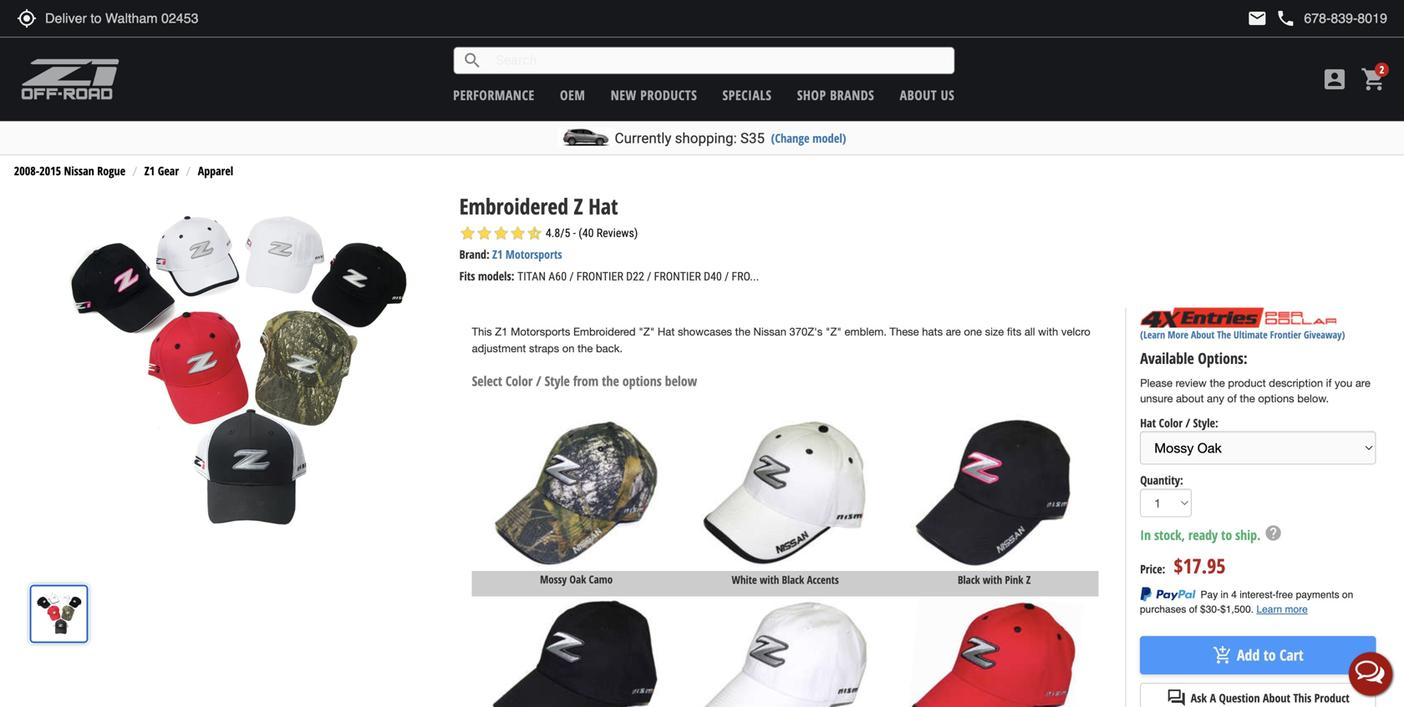 Task type: vqa. For each thing, say whether or not it's contained in the screenshot.
the Z1 Gear link
yes



Task type: describe. For each thing, give the bounding box(es) containing it.
1 horizontal spatial this
[[1293, 691, 1311, 706]]

/ left style: on the bottom right
[[1186, 415, 1190, 431]]

z1 motorsports link
[[492, 247, 562, 262]]

the right on
[[578, 342, 593, 355]]

2008-2015 nissan rogue
[[14, 163, 125, 179]]

oem
[[560, 86, 585, 104]]

below
[[665, 372, 697, 390]]

these
[[890, 325, 919, 338]]

from
[[573, 372, 599, 390]]

you
[[1335, 377, 1352, 390]]

1 "z" from the left
[[639, 325, 655, 338]]

ask a question about this product
[[1191, 691, 1350, 706]]

1 vertical spatial z
[[1026, 573, 1031, 588]]

4.8/5 -
[[546, 226, 576, 240]]

description
[[1269, 377, 1323, 390]]

ready
[[1188, 527, 1218, 544]]

product
[[1228, 377, 1266, 390]]

(change
[[771, 130, 810, 146]]

motorsports inside embroidered z hat star star star star star_half 4.8/5 - (40 reviews) brand: z1 motorsports fits models: titan a60 / frontier d22 / frontier d40 / fro...
[[506, 247, 562, 262]]

the right of
[[1240, 392, 1255, 405]]

(learn
[[1140, 328, 1165, 342]]

/ right a60
[[569, 270, 574, 284]]

3 star from the left
[[493, 225, 509, 242]]

pink
[[1005, 573, 1023, 588]]

about inside (learn more about the ultimate frontier giveaway) available options: please review the product description if you are unsure about any of the options below.
[[1191, 328, 1215, 342]]

white with black accents
[[732, 573, 839, 588]]

2008-
[[14, 163, 39, 179]]

about
[[1176, 392, 1204, 405]]

back.
[[596, 342, 623, 355]]

search
[[462, 51, 482, 71]]

select color / style from the options below
[[472, 372, 697, 390]]

the right the from
[[602, 372, 619, 390]]

brand:
[[459, 247, 490, 262]]

new
[[611, 86, 637, 104]]

options inside (learn more about the ultimate frontier giveaway) available options: please review the product description if you are unsure about any of the options below.
[[1258, 392, 1294, 405]]

d22
[[626, 270, 644, 284]]

oem link
[[560, 86, 585, 104]]

new products
[[611, 86, 697, 104]]

price: $17.95
[[1140, 553, 1226, 580]]

emblem.
[[845, 325, 887, 338]]

add_shopping_cart add to cart
[[1213, 646, 1303, 666]]

0 vertical spatial about
[[900, 86, 937, 104]]

cart
[[1280, 646, 1303, 666]]

about us link
[[900, 86, 955, 104]]

about us
[[900, 86, 955, 104]]

options:
[[1198, 349, 1248, 369]]

0 vertical spatial nissan
[[64, 163, 94, 179]]

2 "z" from the left
[[826, 325, 842, 338]]

ask a question about this product link
[[1140, 683, 1376, 708]]

color for select
[[505, 372, 533, 390]]

with inside the this z1 motorsports embroidered "z" hat showcases the nissan 370z's "z" emblem. these hats are one size fits all with velcro adjustment straps on the back.
[[1038, 325, 1058, 338]]

z inside embroidered z hat star star star star star_half 4.8/5 - (40 reviews) brand: z1 motorsports fits models: titan a60 / frontier d22 / frontier d40 / fro...
[[574, 191, 583, 221]]

oak
[[569, 573, 586, 588]]

review
[[1176, 377, 1207, 390]]

ultimate
[[1234, 328, 1268, 342]]

mail phone
[[1247, 8, 1296, 28]]

rogue
[[97, 163, 125, 179]]

help
[[1264, 524, 1282, 543]]

shop brands link
[[797, 86, 874, 104]]

black with pink z
[[958, 573, 1031, 588]]

camo
[[589, 573, 613, 588]]

in
[[1140, 527, 1151, 544]]

are inside the this z1 motorsports embroidered "z" hat showcases the nissan 370z's "z" emblem. these hats are one size fits all with velcro adjustment straps on the back.
[[946, 325, 961, 338]]

2 horizontal spatial hat
[[1140, 415, 1156, 431]]

fits
[[459, 268, 475, 284]]

to inside "in stock, ready to ship. help"
[[1221, 527, 1232, 544]]

2 star from the left
[[476, 225, 493, 242]]

/ right d40
[[725, 270, 729, 284]]

style:
[[1193, 415, 1218, 431]]

370z's
[[789, 325, 823, 338]]

s35
[[740, 130, 765, 147]]

shopping_cart link
[[1356, 66, 1387, 93]]

d40
[[704, 270, 722, 284]]

1 frontier from the left
[[576, 270, 623, 284]]

0 vertical spatial z1
[[144, 163, 155, 179]]

account_box link
[[1317, 66, 1352, 93]]

(learn more about the ultimate frontier giveaway) available options: please review the product description if you are unsure about any of the options below.
[[1140, 328, 1371, 405]]

velcro
[[1061, 325, 1090, 338]]

1 vertical spatial to
[[1264, 646, 1276, 666]]

z1 inside the this z1 motorsports embroidered "z" hat showcases the nissan 370z's "z" emblem. these hats are one size fits all with velcro adjustment straps on the back.
[[495, 325, 508, 338]]

1 star from the left
[[459, 225, 476, 242]]

quantity:
[[1140, 473, 1183, 489]]

shop
[[797, 86, 826, 104]]

mossy oak camo
[[540, 573, 613, 588]]

size
[[985, 325, 1004, 338]]

/ left style
[[536, 372, 541, 390]]

specials link
[[723, 86, 772, 104]]

phone link
[[1276, 8, 1387, 28]]

embroidered inside the this z1 motorsports embroidered "z" hat showcases the nissan 370z's "z" emblem. these hats are one size fits all with velcro adjustment straps on the back.
[[573, 325, 636, 338]]

question
[[1219, 691, 1260, 706]]

below.
[[1297, 392, 1329, 405]]

shop brands
[[797, 86, 874, 104]]

the
[[1217, 328, 1231, 342]]

performance
[[453, 86, 535, 104]]

mail
[[1247, 8, 1267, 28]]

the up any
[[1210, 377, 1225, 390]]

us
[[941, 86, 955, 104]]



Task type: locate. For each thing, give the bounding box(es) containing it.
"z" right the 370z's
[[826, 325, 842, 338]]

with for black with pink z
[[983, 573, 1002, 588]]

my_location
[[17, 8, 37, 28]]

embroidered
[[459, 191, 568, 221], [573, 325, 636, 338]]

0 vertical spatial options
[[622, 372, 662, 390]]

hat
[[588, 191, 618, 221], [658, 325, 675, 338], [1140, 415, 1156, 431]]

select
[[472, 372, 502, 390]]

ship.
[[1235, 527, 1261, 544]]

nissan inside the this z1 motorsports embroidered "z" hat showcases the nissan 370z's "z" emblem. these hats are one size fits all with velcro adjustment straps on the back.
[[753, 325, 786, 338]]

the
[[735, 325, 750, 338], [578, 342, 593, 355], [602, 372, 619, 390], [1210, 377, 1225, 390], [1240, 392, 1255, 405]]

0 horizontal spatial this
[[472, 325, 492, 338]]

products
[[640, 86, 697, 104]]

adjustment
[[472, 342, 526, 355]]

$17.95
[[1174, 553, 1226, 580]]

unsure
[[1140, 392, 1173, 405]]

embroidered up star_half
[[459, 191, 568, 221]]

motorsports
[[506, 247, 562, 262], [511, 325, 570, 338]]

brands
[[830, 86, 874, 104]]

motorsports up the straps
[[511, 325, 570, 338]]

with right white
[[760, 573, 779, 588]]

1 horizontal spatial embroidered
[[573, 325, 636, 338]]

new products link
[[611, 86, 697, 104]]

2 horizontal spatial about
[[1263, 691, 1290, 706]]

to left ship.
[[1221, 527, 1232, 544]]

2015
[[39, 163, 61, 179]]

4 star from the left
[[509, 225, 526, 242]]

1 horizontal spatial "z"
[[826, 325, 842, 338]]

shopping_cart
[[1361, 66, 1387, 93]]

hat down currently
[[588, 191, 618, 221]]

0 vertical spatial embroidered
[[459, 191, 568, 221]]

mossy
[[540, 573, 567, 588]]

1 horizontal spatial black
[[958, 573, 980, 588]]

giveaway)
[[1304, 328, 1345, 342]]

mail link
[[1247, 8, 1267, 28]]

apparel link
[[198, 163, 233, 179]]

style
[[545, 372, 570, 390]]

with left "pink"
[[983, 573, 1002, 588]]

0 horizontal spatial frontier
[[576, 270, 623, 284]]

0 horizontal spatial color
[[505, 372, 533, 390]]

1 vertical spatial about
[[1191, 328, 1215, 342]]

(change model) link
[[771, 130, 846, 146]]

2 black from the left
[[958, 573, 980, 588]]

are left one
[[946, 325, 961, 338]]

shopping:
[[675, 130, 737, 147]]

1 vertical spatial z1
[[492, 247, 503, 262]]

z
[[574, 191, 583, 221], [1026, 573, 1031, 588]]

1 black from the left
[[782, 573, 804, 588]]

Search search field
[[482, 48, 954, 73]]

the right the "showcases"
[[735, 325, 750, 338]]

accents
[[807, 573, 839, 588]]

hat left the "showcases"
[[658, 325, 675, 338]]

fits
[[1007, 325, 1021, 338]]

0 horizontal spatial to
[[1221, 527, 1232, 544]]

ask
[[1191, 691, 1207, 706]]

1 vertical spatial are
[[1355, 377, 1371, 390]]

/ right d22
[[647, 270, 651, 284]]

/
[[569, 270, 574, 284], [647, 270, 651, 284], [725, 270, 729, 284], [536, 372, 541, 390], [1186, 415, 1190, 431]]

z right "pink"
[[1026, 573, 1031, 588]]

hat down unsure
[[1140, 415, 1156, 431]]

0 vertical spatial are
[[946, 325, 961, 338]]

add_shopping_cart
[[1213, 646, 1233, 666]]

0 horizontal spatial hat
[[588, 191, 618, 221]]

hat inside the this z1 motorsports embroidered "z" hat showcases the nissan 370z's "z" emblem. these hats are one size fits all with velcro adjustment straps on the back.
[[658, 325, 675, 338]]

frontier left d22
[[576, 270, 623, 284]]

about left the
[[1191, 328, 1215, 342]]

2 horizontal spatial with
[[1038, 325, 1058, 338]]

1 horizontal spatial nissan
[[753, 325, 786, 338]]

nissan right 2015
[[64, 163, 94, 179]]

color
[[505, 372, 533, 390], [1159, 415, 1183, 431]]

a60
[[548, 270, 567, 284]]

0 horizontal spatial black
[[782, 573, 804, 588]]

stock,
[[1154, 527, 1185, 544]]

options left below
[[622, 372, 662, 390]]

apparel
[[198, 163, 233, 179]]

model)
[[812, 130, 846, 146]]

are inside (learn more about the ultimate frontier giveaway) available options: please review the product description if you are unsure about any of the options below.
[[1355, 377, 1371, 390]]

0 horizontal spatial z
[[574, 191, 583, 221]]

z1 gear link
[[144, 163, 179, 179]]

1 horizontal spatial hat
[[658, 325, 675, 338]]

product
[[1314, 691, 1350, 706]]

1 vertical spatial motorsports
[[511, 325, 570, 338]]

hat inside embroidered z hat star star star star star_half 4.8/5 - (40 reviews) brand: z1 motorsports fits models: titan a60 / frontier d22 / frontier d40 / fro...
[[588, 191, 618, 221]]

gear
[[158, 163, 179, 179]]

showcases
[[678, 325, 732, 338]]

0 horizontal spatial nissan
[[64, 163, 94, 179]]

0 vertical spatial z
[[574, 191, 583, 221]]

currently
[[615, 130, 671, 147]]

if
[[1326, 377, 1332, 390]]

0 vertical spatial motorsports
[[506, 247, 562, 262]]

a
[[1210, 691, 1216, 706]]

z1 left gear
[[144, 163, 155, 179]]

0 horizontal spatial are
[[946, 325, 961, 338]]

are
[[946, 325, 961, 338], [1355, 377, 1371, 390]]

z up 4.8/5 -
[[574, 191, 583, 221]]

on
[[562, 342, 575, 355]]

1 horizontal spatial z
[[1026, 573, 1031, 588]]

titan
[[517, 270, 546, 284]]

0 vertical spatial to
[[1221, 527, 1232, 544]]

0 vertical spatial this
[[472, 325, 492, 338]]

1 horizontal spatial are
[[1355, 377, 1371, 390]]

0 horizontal spatial about
[[900, 86, 937, 104]]

available
[[1140, 349, 1194, 369]]

1 horizontal spatial about
[[1191, 328, 1215, 342]]

color right the select
[[505, 372, 533, 390]]

embroidered inside embroidered z hat star star star star star_half 4.8/5 - (40 reviews) brand: z1 motorsports fits models: titan a60 / frontier d22 / frontier d40 / fro...
[[459, 191, 568, 221]]

1 horizontal spatial options
[[1258, 392, 1294, 405]]

to right add
[[1264, 646, 1276, 666]]

1 vertical spatial hat
[[658, 325, 675, 338]]

embroidered up back. on the left of the page
[[573, 325, 636, 338]]

"z" down d22
[[639, 325, 655, 338]]

this left product
[[1293, 691, 1311, 706]]

1 horizontal spatial with
[[983, 573, 1002, 588]]

black
[[782, 573, 804, 588], [958, 573, 980, 588]]

1 vertical spatial color
[[1159, 415, 1183, 431]]

motorsports inside the this z1 motorsports embroidered "z" hat showcases the nissan 370z's "z" emblem. these hats are one size fits all with velcro adjustment straps on the back.
[[511, 325, 570, 338]]

2 frontier from the left
[[654, 270, 701, 284]]

this z1 motorsports embroidered "z" hat showcases the nissan 370z's "z" emblem. these hats are one size fits all with velcro adjustment straps on the back.
[[472, 325, 1090, 355]]

0 horizontal spatial "z"
[[639, 325, 655, 338]]

z1 inside embroidered z hat star star star star star_half 4.8/5 - (40 reviews) brand: z1 motorsports fits models: titan a60 / frontier d22 / frontier d40 / fro...
[[492, 247, 503, 262]]

0 horizontal spatial embroidered
[[459, 191, 568, 221]]

this inside the this z1 motorsports embroidered "z" hat showcases the nissan 370z's "z" emblem. these hats are one size fits all with velcro adjustment straps on the back.
[[472, 325, 492, 338]]

all
[[1024, 325, 1035, 338]]

with right all
[[1038, 325, 1058, 338]]

color for hat
[[1159, 415, 1183, 431]]

add
[[1237, 646, 1260, 666]]

1 horizontal spatial frontier
[[654, 270, 701, 284]]

star_half
[[526, 225, 543, 242]]

about left us
[[900, 86, 937, 104]]

hat color / style:
[[1140, 415, 1218, 431]]

this up adjustment
[[472, 325, 492, 338]]

z1 motorsports logo image
[[21, 59, 120, 100]]

frontier left d40
[[654, 270, 701, 284]]

0 vertical spatial hat
[[588, 191, 618, 221]]

straps
[[529, 342, 559, 355]]

2 vertical spatial about
[[1263, 691, 1290, 706]]

price:
[[1140, 561, 1165, 577]]

2008-2015 nissan rogue link
[[14, 163, 125, 179]]

1 vertical spatial embroidered
[[573, 325, 636, 338]]

any
[[1207, 392, 1224, 405]]

motorsports down star_half
[[506, 247, 562, 262]]

1 vertical spatial options
[[1258, 392, 1294, 405]]

2 vertical spatial z1
[[495, 325, 508, 338]]

1 vertical spatial this
[[1293, 691, 1311, 706]]

black left accents
[[782, 573, 804, 588]]

options down description
[[1258, 392, 1294, 405]]

2 vertical spatial hat
[[1140, 415, 1156, 431]]

0 horizontal spatial options
[[622, 372, 662, 390]]

1 vertical spatial nissan
[[753, 325, 786, 338]]

nissan
[[64, 163, 94, 179], [753, 325, 786, 338]]

fro...
[[732, 270, 759, 284]]

with
[[1038, 325, 1058, 338], [760, 573, 779, 588], [983, 573, 1002, 588]]

white
[[732, 573, 757, 588]]

z1 up models:
[[492, 247, 503, 262]]

1 horizontal spatial color
[[1159, 415, 1183, 431]]

are right you
[[1355, 377, 1371, 390]]

z1 gear
[[144, 163, 179, 179]]

frontier
[[1270, 328, 1301, 342]]

black left "pink"
[[958, 573, 980, 588]]

(learn more about the ultimate frontier giveaway) link
[[1140, 328, 1345, 342]]

1 horizontal spatial to
[[1264, 646, 1276, 666]]

0 horizontal spatial with
[[760, 573, 779, 588]]

with for white with black accents
[[760, 573, 779, 588]]

about right the question
[[1263, 691, 1290, 706]]

z1 up adjustment
[[495, 325, 508, 338]]

phone
[[1276, 8, 1296, 28]]

please
[[1140, 377, 1173, 390]]

account_box
[[1321, 66, 1348, 93]]

nissan left the 370z's
[[753, 325, 786, 338]]

of
[[1227, 392, 1237, 405]]

0 vertical spatial color
[[505, 372, 533, 390]]

currently shopping: s35 (change model)
[[615, 130, 846, 147]]

color down unsure
[[1159, 415, 1183, 431]]

more
[[1168, 328, 1188, 342]]



